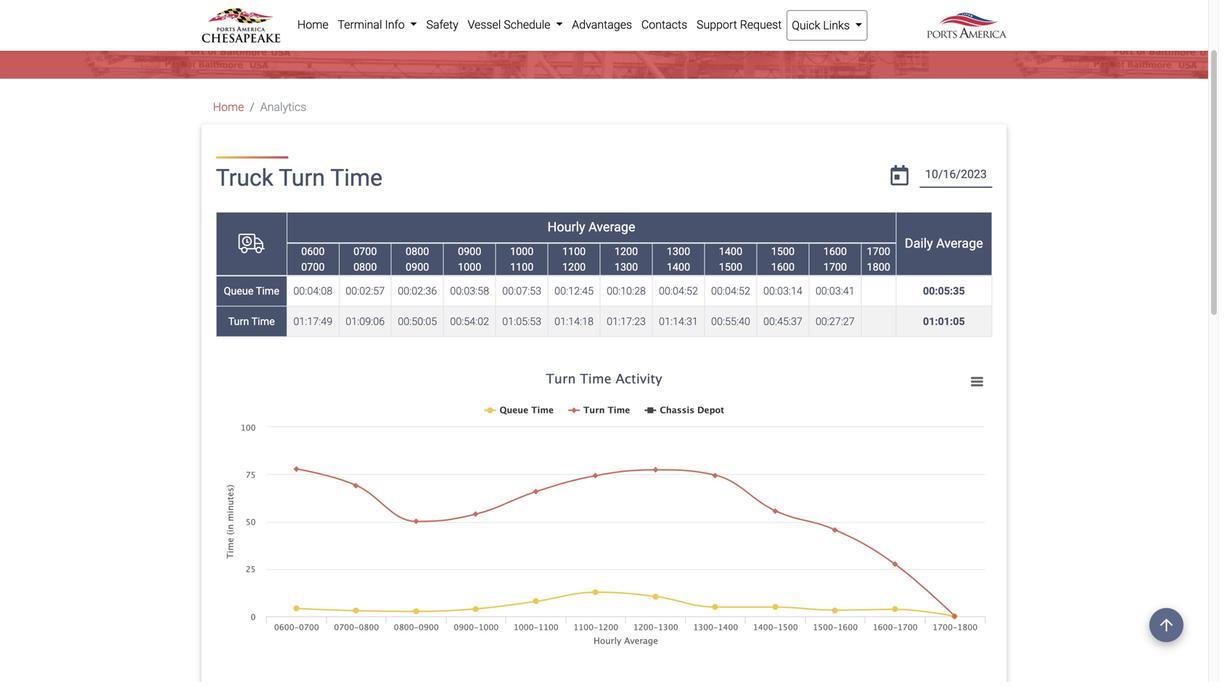 Task type: locate. For each thing, give the bounding box(es) containing it.
0800 up 00:02:36
[[406, 245, 429, 257]]

00:03:14
[[763, 285, 803, 297]]

1 horizontal spatial 1400
[[719, 245, 743, 257]]

home
[[297, 18, 328, 32], [213, 100, 244, 114]]

0900
[[458, 245, 481, 257], [406, 261, 429, 273]]

1 horizontal spatial home link
[[293, 10, 333, 39]]

1 horizontal spatial 1100
[[562, 245, 586, 257]]

0 horizontal spatial 00:04:52
[[659, 285, 698, 297]]

average up 1200 1300
[[589, 220, 635, 235]]

0 vertical spatial 1400
[[719, 245, 743, 257]]

1 horizontal spatial 1300
[[667, 245, 690, 257]]

1000 up 00:07:53 at the left of page
[[510, 245, 534, 257]]

1 vertical spatial 1300
[[615, 261, 638, 273]]

1700
[[867, 245, 890, 257], [824, 261, 847, 273]]

1 vertical spatial 1100
[[510, 261, 534, 273]]

0700
[[353, 245, 377, 257], [301, 261, 325, 273]]

0 vertical spatial 1500
[[771, 245, 795, 257]]

terminal info
[[338, 18, 408, 32]]

vessel schedule
[[468, 18, 553, 32]]

1100 down the hourly
[[562, 245, 586, 257]]

1600 up 00:03:41 in the top of the page
[[824, 245, 847, 257]]

0700 up 00:02:57
[[353, 245, 377, 257]]

None text field
[[920, 162, 992, 188]]

1 vertical spatial 1500
[[719, 261, 743, 273]]

1300
[[667, 245, 690, 257], [615, 261, 638, 273]]

go to top image
[[1150, 608, 1184, 642]]

2 vertical spatial time
[[251, 315, 275, 328]]

0 vertical spatial home
[[297, 18, 328, 32]]

daily
[[905, 236, 933, 251]]

1000
[[510, 245, 534, 257], [458, 261, 481, 273]]

1700 up 1800
[[867, 245, 890, 257]]

0800 0900
[[406, 245, 429, 273]]

0 vertical spatial 1200
[[615, 245, 638, 257]]

0 horizontal spatial 0700
[[301, 261, 325, 273]]

1 horizontal spatial home
[[297, 18, 328, 32]]

1600 up 00:03:14
[[771, 261, 795, 273]]

1700 1800
[[867, 245, 890, 273]]

1200
[[615, 245, 638, 257], [562, 261, 586, 273]]

vessel
[[468, 18, 501, 32]]

1500 1600
[[771, 245, 795, 273]]

0 horizontal spatial turn
[[228, 315, 249, 328]]

1 vertical spatial 1000
[[458, 261, 481, 273]]

1200 1300
[[615, 245, 638, 273]]

terminal
[[338, 18, 382, 32]]

1 vertical spatial 1700
[[824, 261, 847, 273]]

01:09:06
[[346, 315, 385, 328]]

links
[[823, 19, 850, 32]]

1 horizontal spatial turn
[[279, 164, 325, 192]]

1 horizontal spatial 00:04:52
[[711, 285, 750, 297]]

quick links
[[792, 19, 853, 32]]

safety link
[[422, 10, 463, 39]]

0 horizontal spatial 1500
[[719, 261, 743, 273]]

home left analytics
[[213, 100, 244, 114]]

0 vertical spatial average
[[589, 220, 635, 235]]

quick
[[792, 19, 820, 32]]

1000 up 00:03:58
[[458, 261, 481, 273]]

1 vertical spatial 1600
[[771, 261, 795, 273]]

request
[[740, 18, 782, 32]]

home link left terminal
[[293, 10, 333, 39]]

average
[[589, 220, 635, 235], [936, 236, 983, 251]]

1 vertical spatial home link
[[213, 100, 244, 114]]

1 vertical spatial 0900
[[406, 261, 429, 273]]

turn right truck
[[279, 164, 325, 192]]

1400
[[719, 245, 743, 257], [667, 261, 690, 273]]

1300 right 1200 1300
[[667, 245, 690, 257]]

0 vertical spatial 1100
[[562, 245, 586, 257]]

1300 1400
[[667, 245, 690, 273]]

00:04:52
[[659, 285, 698, 297], [711, 285, 750, 297]]

1 vertical spatial home
[[213, 100, 244, 114]]

0700 down 0600
[[301, 261, 325, 273]]

1500
[[771, 245, 795, 257], [719, 261, 743, 273]]

0900 1000
[[458, 245, 481, 273]]

0 vertical spatial home link
[[293, 10, 333, 39]]

00:03:41
[[816, 285, 855, 297]]

time for 01:17:49
[[251, 315, 275, 328]]

queue
[[224, 285, 254, 297]]

00:04:52 up "00:55:40"
[[711, 285, 750, 297]]

0 horizontal spatial home
[[213, 100, 244, 114]]

1500 up 00:03:14
[[771, 245, 795, 257]]

home left terminal
[[297, 18, 328, 32]]

time
[[330, 164, 382, 192], [256, 285, 279, 297], [251, 315, 275, 328]]

1 vertical spatial average
[[936, 236, 983, 251]]

0 horizontal spatial 1000
[[458, 261, 481, 273]]

0600 0700
[[301, 245, 325, 273]]

advantages link
[[567, 10, 637, 39]]

0 horizontal spatial home link
[[213, 100, 244, 114]]

1 vertical spatial 0800
[[353, 261, 377, 273]]

1 horizontal spatial 1600
[[824, 245, 847, 257]]

0 vertical spatial 0700
[[353, 245, 377, 257]]

queue time
[[224, 285, 279, 297]]

0 horizontal spatial 1700
[[824, 261, 847, 273]]

0 horizontal spatial 1100
[[510, 261, 534, 273]]

average right daily
[[936, 236, 983, 251]]

0 horizontal spatial 0800
[[353, 261, 377, 273]]

1000 1100
[[510, 245, 534, 273]]

1 vertical spatial time
[[256, 285, 279, 297]]

00:50:05
[[398, 315, 437, 328]]

0900 up 00:02:36
[[406, 261, 429, 273]]

00:12:45
[[555, 285, 594, 297]]

0 horizontal spatial 1200
[[562, 261, 586, 273]]

1700 up 00:03:41 in the top of the page
[[824, 261, 847, 273]]

00:04:52 up 01:14:31
[[659, 285, 698, 297]]

1 horizontal spatial 0700
[[353, 245, 377, 257]]

home for home link to the left
[[213, 100, 244, 114]]

0800
[[406, 245, 429, 257], [353, 261, 377, 273]]

01:14:31
[[659, 315, 698, 328]]

1500 down 'hourly average daily average'
[[719, 261, 743, 273]]

1 vertical spatial 0700
[[301, 261, 325, 273]]

1400 right 1200 1300
[[667, 261, 690, 273]]

2 00:04:52 from the left
[[711, 285, 750, 297]]

turn
[[279, 164, 325, 192], [228, 315, 249, 328]]

01:14:18
[[555, 315, 594, 328]]

00:07:53
[[502, 285, 541, 297]]

0 horizontal spatial 1300
[[615, 261, 638, 273]]

vessel schedule link
[[463, 10, 567, 39]]

1 horizontal spatial 0900
[[458, 245, 481, 257]]

1100 up 00:07:53 at the left of page
[[510, 261, 534, 273]]

1100
[[562, 245, 586, 257], [510, 261, 534, 273]]

0 horizontal spatial average
[[589, 220, 635, 235]]

advantages
[[572, 18, 632, 32]]

1200 up 00:12:45
[[562, 261, 586, 273]]

1 vertical spatial turn
[[228, 315, 249, 328]]

home link
[[293, 10, 333, 39], [213, 100, 244, 114]]

1 horizontal spatial 1000
[[510, 245, 534, 257]]

home link left analytics
[[213, 100, 244, 114]]

00:55:40
[[711, 315, 750, 328]]

01:01:05
[[923, 315, 965, 328]]

1600
[[824, 245, 847, 257], [771, 261, 795, 273]]

1 horizontal spatial 1700
[[867, 245, 890, 257]]

analytics
[[260, 100, 306, 114]]

1200 up the 00:10:28
[[615, 245, 638, 257]]

schedule
[[504, 18, 550, 32]]

turn down queue on the top left of page
[[228, 315, 249, 328]]

1 horizontal spatial 0800
[[406, 245, 429, 257]]

0 horizontal spatial 1600
[[771, 261, 795, 273]]

0800 up 00:02:57
[[353, 261, 377, 273]]

0900 up 00:03:58
[[458, 245, 481, 257]]

1300 up the 00:10:28
[[615, 261, 638, 273]]

1 vertical spatial 1400
[[667, 261, 690, 273]]

0 vertical spatial 1000
[[510, 245, 534, 257]]

01:17:23
[[607, 315, 646, 328]]

1400 left 1500 1600
[[719, 245, 743, 257]]

0 vertical spatial 0800
[[406, 245, 429, 257]]

1100 1200
[[562, 245, 586, 273]]

0 vertical spatial 1700
[[867, 245, 890, 257]]

1 vertical spatial 1200
[[562, 261, 586, 273]]



Task type: describe. For each thing, give the bounding box(es) containing it.
0 horizontal spatial 0900
[[406, 261, 429, 273]]

terminal info link
[[333, 10, 422, 39]]

safety
[[426, 18, 458, 32]]

quick links link
[[787, 10, 868, 41]]

info
[[385, 18, 405, 32]]

0600
[[301, 245, 325, 257]]

01:17:49
[[293, 315, 333, 328]]

00:27:27
[[816, 315, 855, 328]]

contacts
[[641, 18, 687, 32]]

1 horizontal spatial 1200
[[615, 245, 638, 257]]

0 vertical spatial time
[[330, 164, 382, 192]]

truck
[[216, 164, 273, 192]]

1 horizontal spatial average
[[936, 236, 983, 251]]

00:04:08
[[293, 285, 333, 297]]

hourly average daily average
[[548, 220, 983, 251]]

00:05:35
[[923, 285, 965, 297]]

1600 1700
[[824, 245, 847, 273]]

support
[[697, 18, 737, 32]]

01:05:53
[[502, 315, 541, 328]]

truck turn time
[[216, 164, 382, 192]]

0 vertical spatial 1300
[[667, 245, 690, 257]]

0 horizontal spatial 1400
[[667, 261, 690, 273]]

calendar day image
[[891, 165, 909, 185]]

1400 1500
[[719, 245, 743, 273]]

00:10:28
[[607, 285, 646, 297]]

0 vertical spatial 0900
[[458, 245, 481, 257]]

00:02:57
[[346, 285, 385, 297]]

0 vertical spatial turn
[[279, 164, 325, 192]]

00:45:37
[[763, 315, 803, 328]]

support request
[[697, 18, 782, 32]]

time for 00:04:08
[[256, 285, 279, 297]]

contacts link
[[637, 10, 692, 39]]

1800
[[867, 261, 890, 273]]

support request link
[[692, 10, 787, 39]]

0 vertical spatial 1600
[[824, 245, 847, 257]]

0700 0800
[[353, 245, 377, 273]]

00:03:58
[[450, 285, 489, 297]]

hourly
[[548, 220, 585, 235]]

turn time
[[228, 315, 275, 328]]

1 00:04:52 from the left
[[659, 285, 698, 297]]

1 horizontal spatial 1500
[[771, 245, 795, 257]]

00:54:02
[[450, 315, 489, 328]]

00:02:36
[[398, 285, 437, 297]]

home for rightmost home link
[[297, 18, 328, 32]]



Task type: vqa. For each thing, say whether or not it's contained in the screenshot.
second Monday- from the bottom
no



